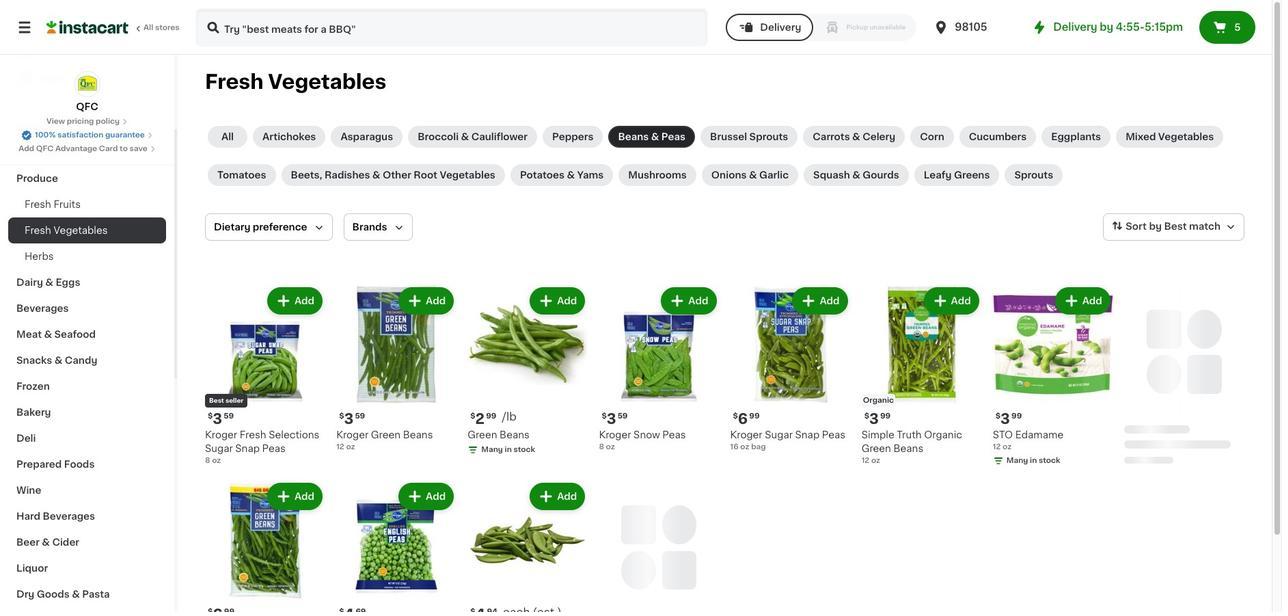 Task type: locate. For each thing, give the bounding box(es) containing it.
1 59 from the left
[[224, 412, 234, 420]]

8
[[599, 443, 604, 451], [205, 457, 210, 464]]

1 $ 3 99 from the left
[[865, 412, 891, 426]]

kroger inside kroger sugar snap peas 16 oz bag
[[731, 430, 763, 440]]

1 horizontal spatial sugar
[[765, 430, 793, 440]]

0 vertical spatial by
[[1101, 22, 1114, 32]]

peas inside kroger fresh selections sugar snap peas 8 oz
[[262, 444, 286, 453]]

0 horizontal spatial qfc
[[36, 145, 54, 153]]

/lb
[[502, 411, 517, 422]]

2 kroger from the left
[[337, 430, 369, 440]]

1 horizontal spatial green
[[468, 430, 498, 440]]

12 inside simple truth organic green beans 12 oz
[[862, 457, 870, 464]]

product group
[[205, 284, 326, 466], [337, 284, 457, 453], [468, 284, 588, 458], [599, 284, 720, 453], [731, 284, 851, 453], [862, 284, 983, 466], [993, 284, 1114, 469], [205, 480, 326, 612], [337, 480, 457, 612], [468, 480, 588, 612]]

8 inside kroger snow peas 8 oz
[[599, 443, 604, 451]]

0 horizontal spatial stock
[[514, 446, 536, 453]]

view
[[46, 118, 65, 125]]

root
[[414, 170, 438, 180]]

4 3 from the left
[[870, 412, 879, 426]]

dairy
[[16, 278, 43, 287]]

onions
[[712, 170, 747, 180]]

$4.94 each (estimated) element
[[468, 606, 588, 612]]

0 vertical spatial many in stock
[[482, 446, 536, 453]]

add button for green beans
[[531, 289, 584, 313]]

3 up sto
[[1001, 412, 1011, 426]]

hard beverages link
[[8, 503, 166, 529]]

1 vertical spatial by
[[1150, 222, 1163, 231]]

& for squash & gourds
[[853, 170, 861, 180]]

12 inside kroger green beans 12 oz
[[337, 443, 345, 451]]

fresh down seller
[[240, 430, 266, 440]]

frozen link
[[8, 373, 166, 399]]

sugar down best seller
[[205, 444, 233, 453]]

0 vertical spatial all
[[144, 24, 153, 31]]

7 $ from the left
[[996, 412, 1001, 420]]

all for all
[[222, 132, 234, 142]]

$ 3 59 for kroger fresh selections sugar snap peas
[[208, 412, 234, 426]]

1 horizontal spatial $ 3 99
[[996, 412, 1023, 426]]

delivery inside 'button'
[[761, 23, 802, 32]]

thanksgiving
[[16, 148, 82, 157]]

0 horizontal spatial in
[[505, 446, 512, 453]]

0 horizontal spatial fresh vegetables
[[25, 226, 108, 235]]

kroger inside kroger snow peas 8 oz
[[599, 430, 632, 440]]

match
[[1190, 222, 1221, 231]]

meat & seafood link
[[8, 321, 166, 347]]

0 horizontal spatial green
[[371, 430, 401, 440]]

buy it again link
[[8, 37, 166, 64]]

1 vertical spatial in
[[1031, 457, 1038, 464]]

59 down best seller
[[224, 412, 234, 420]]

0 horizontal spatial best
[[209, 397, 224, 404]]

qfc inside the 'add qfc advantage card to save' link
[[36, 145, 54, 153]]

2 59 from the left
[[355, 412, 365, 420]]

seafood
[[54, 330, 96, 339]]

4 kroger from the left
[[731, 430, 763, 440]]

0 vertical spatial beverages
[[16, 304, 69, 313]]

recipes link
[[8, 114, 166, 140]]

& right beer
[[42, 538, 50, 547]]

1 vertical spatial best
[[209, 397, 224, 404]]

3 $ from the left
[[471, 412, 476, 420]]

& left celery
[[853, 132, 861, 142]]

0 horizontal spatial many
[[482, 446, 503, 453]]

& left candy
[[55, 356, 62, 365]]

stock down edamame
[[1039, 457, 1061, 464]]

1 vertical spatial qfc
[[36, 145, 54, 153]]

leafy greens
[[924, 170, 991, 180]]

prepared
[[16, 460, 62, 469]]

99 up sto
[[1012, 412, 1023, 420]]

oz inside 'sto edamame 12 oz'
[[1003, 443, 1012, 451]]

1 kroger from the left
[[205, 430, 237, 440]]

sprouts down cucumbers link
[[1015, 170, 1054, 180]]

$ up 'simple'
[[865, 412, 870, 420]]

$ for kroger green beans
[[339, 412, 344, 420]]

delivery
[[1054, 22, 1098, 32], [761, 23, 802, 32]]

4 99 from the left
[[1012, 412, 1023, 420]]

best left 'match'
[[1165, 222, 1188, 231]]

5:15pm
[[1146, 22, 1184, 32]]

potatoes
[[520, 170, 565, 180]]

best for best match
[[1165, 222, 1188, 231]]

0 horizontal spatial $ 3 59
[[208, 412, 234, 426]]

1 vertical spatial 8
[[205, 457, 210, 464]]

1 horizontal spatial best
[[1165, 222, 1188, 231]]

eggplants link
[[1042, 126, 1111, 148]]

3 up 'simple'
[[870, 412, 879, 426]]

0 horizontal spatial sprouts
[[750, 132, 789, 142]]

$ 3 99
[[865, 412, 891, 426], [996, 412, 1023, 426]]

1 $ 3 59 from the left
[[208, 412, 234, 426]]

by inside field
[[1150, 222, 1163, 231]]

to
[[120, 145, 128, 153]]

$ inside $ 6 99
[[733, 412, 738, 420]]

1 horizontal spatial 12
[[862, 457, 870, 464]]

3 for sto edamame
[[1001, 412, 1011, 426]]

3 down best seller
[[213, 412, 222, 426]]

fresh vegetables down 'fruits'
[[25, 226, 108, 235]]

99 up 'simple'
[[881, 412, 891, 420]]

& for meat & seafood
[[44, 330, 52, 339]]

2 horizontal spatial $ 3 59
[[602, 412, 628, 426]]

59
[[224, 412, 234, 420], [355, 412, 365, 420], [618, 412, 628, 420]]

meat & seafood
[[16, 330, 96, 339]]

$ down best seller
[[208, 412, 213, 420]]

6 $ from the left
[[865, 412, 870, 420]]

peas down selections
[[262, 444, 286, 453]]

beverages
[[16, 304, 69, 313], [43, 512, 95, 521]]

beets, radishes & other root vegetables
[[291, 170, 496, 180]]

& for onions & garlic
[[750, 170, 757, 180]]

3 59 from the left
[[618, 412, 628, 420]]

2 horizontal spatial 59
[[618, 412, 628, 420]]

0 vertical spatial 8
[[599, 443, 604, 451]]

& left the yams
[[567, 170, 575, 180]]

oz inside kroger green beans 12 oz
[[346, 443, 355, 451]]

0 horizontal spatial 12
[[337, 443, 345, 451]]

$ for kroger snow peas
[[602, 412, 607, 420]]

best left seller
[[209, 397, 224, 404]]

vegetables down broccoli & cauliflower at the left top
[[440, 170, 496, 180]]

peas inside kroger sugar snap peas 16 oz bag
[[823, 430, 846, 440]]

4:55-
[[1117, 22, 1146, 32]]

hard beverages
[[16, 512, 95, 521]]

organic
[[863, 397, 895, 404], [925, 430, 963, 440]]

by right sort in the right of the page
[[1150, 222, 1163, 231]]

3 3 from the left
[[607, 412, 617, 426]]

instacart logo image
[[47, 19, 129, 36]]

fresh vegetables up artichokes on the top left
[[205, 72, 387, 92]]

peas right snow
[[663, 430, 686, 440]]

4 $ from the left
[[602, 412, 607, 420]]

cauliflower
[[472, 132, 528, 142]]

1 vertical spatial fresh vegetables
[[25, 226, 108, 235]]

fresh vegetables
[[205, 72, 387, 92], [25, 226, 108, 235]]

1 3 from the left
[[213, 412, 222, 426]]

3 up kroger green beans 12 oz
[[344, 412, 354, 426]]

3 $ 3 59 from the left
[[602, 412, 628, 426]]

in
[[505, 446, 512, 453], [1031, 457, 1038, 464]]

kroger for kroger green beans
[[337, 430, 369, 440]]

qfc down 100% on the top left of page
[[36, 145, 54, 153]]

2 3 from the left
[[344, 412, 354, 426]]

& for potatoes & yams
[[567, 170, 575, 180]]

prepared foods
[[16, 460, 95, 469]]

1 horizontal spatial all
[[222, 132, 234, 142]]

by left 4:55-
[[1101, 22, 1114, 32]]

& up mushrooms link
[[652, 132, 660, 142]]

2 $ from the left
[[339, 412, 344, 420]]

$ up green beans
[[471, 412, 476, 420]]

sprouts link
[[1006, 164, 1064, 186]]

beans & peas link
[[609, 126, 696, 148]]

beans inside simple truth organic green beans 12 oz
[[894, 444, 924, 453]]

2 horizontal spatial green
[[862, 444, 892, 453]]

2 $ 3 99 from the left
[[996, 412, 1023, 426]]

stock down green beans
[[514, 446, 536, 453]]

kroger inside kroger fresh selections sugar snap peas 8 oz
[[205, 430, 237, 440]]

foods
[[64, 460, 95, 469]]

3 99 from the left
[[881, 412, 891, 420]]

qfc logo image
[[74, 71, 100, 97]]

beans inside kroger green beans 12 oz
[[403, 430, 433, 440]]

& right broccoli in the left of the page
[[461, 132, 469, 142]]

1 horizontal spatial many in stock
[[1007, 457, 1061, 464]]

& left the gourds
[[853, 170, 861, 180]]

1 vertical spatial snap
[[235, 444, 260, 453]]

all for all stores
[[144, 24, 153, 31]]

asparagus link
[[331, 126, 403, 148]]

in down green beans
[[505, 446, 512, 453]]

1 horizontal spatial $ 3 59
[[339, 412, 365, 426]]

$ up 16
[[733, 412, 738, 420]]

many down green beans
[[482, 446, 503, 453]]

0 vertical spatial snap
[[796, 430, 820, 440]]

produce
[[16, 174, 58, 183]]

oz inside kroger snow peas 8 oz
[[606, 443, 615, 451]]

delivery for delivery by 4:55-5:15pm
[[1054, 22, 1098, 32]]

sprouts up garlic
[[750, 132, 789, 142]]

0 vertical spatial stock
[[514, 446, 536, 453]]

it
[[60, 46, 67, 55]]

& inside "link"
[[72, 589, 80, 599]]

dry goods & pasta link
[[8, 581, 166, 607]]

& right meat
[[44, 330, 52, 339]]

peppers
[[553, 132, 594, 142]]

2 99 from the left
[[750, 412, 760, 420]]

1 horizontal spatial delivery
[[1054, 22, 1098, 32]]

0 horizontal spatial many in stock
[[482, 446, 536, 453]]

99 inside $ 2 99
[[486, 412, 497, 420]]

& left eggs
[[45, 278, 53, 287]]

kroger inside kroger green beans 12 oz
[[337, 430, 369, 440]]

dairy & eggs
[[16, 278, 80, 287]]

best inside field
[[1165, 222, 1188, 231]]

fresh up the all link
[[205, 72, 264, 92]]

3
[[213, 412, 222, 426], [344, 412, 354, 426], [607, 412, 617, 426], [870, 412, 879, 426], [1001, 412, 1011, 426]]

many in stock down green beans
[[482, 446, 536, 453]]

product group containing 6
[[731, 284, 851, 453]]

0 vertical spatial many
[[482, 446, 503, 453]]

0 horizontal spatial all
[[144, 24, 153, 31]]

59 for fresh
[[224, 412, 234, 420]]

& left other
[[373, 170, 381, 180]]

greens
[[955, 170, 991, 180]]

$ for kroger sugar snap peas
[[733, 412, 738, 420]]

0 horizontal spatial delivery
[[761, 23, 802, 32]]

& for beans & peas
[[652, 132, 660, 142]]

59 up kroger green beans 12 oz
[[355, 412, 365, 420]]

fresh
[[205, 72, 264, 92], [25, 200, 51, 209], [25, 226, 51, 235], [240, 430, 266, 440]]

2 $ 3 59 from the left
[[339, 412, 365, 426]]

kroger green beans 12 oz
[[337, 430, 433, 451]]

beer & cider link
[[8, 529, 166, 555]]

5
[[1235, 23, 1242, 32]]

many down 'sto edamame 12 oz'
[[1007, 457, 1029, 464]]

leafy greens link
[[915, 164, 1000, 186]]

Search field
[[197, 10, 707, 45]]

$ 3 99 up 'simple'
[[865, 412, 891, 426]]

beverages down dairy & eggs
[[16, 304, 69, 313]]

green inside kroger green beans 12 oz
[[371, 430, 401, 440]]

& left garlic
[[750, 170, 757, 180]]

many in stock down 'sto edamame 12 oz'
[[1007, 457, 1061, 464]]

green
[[371, 430, 401, 440], [468, 430, 498, 440], [862, 444, 892, 453]]

bakery
[[16, 408, 51, 417]]

3 for kroger green beans
[[344, 412, 354, 426]]

$ 3 59 down best seller
[[208, 412, 234, 426]]

card
[[99, 145, 118, 153]]

asparagus
[[341, 132, 393, 142]]

1 $ from the left
[[208, 412, 213, 420]]

99 right 2
[[486, 412, 497, 420]]

1 horizontal spatial snap
[[796, 430, 820, 440]]

lists link
[[8, 64, 166, 92]]

12 inside 'sto edamame 12 oz'
[[993, 443, 1001, 451]]

1 horizontal spatial in
[[1031, 457, 1038, 464]]

3 up kroger snow peas 8 oz
[[607, 412, 617, 426]]

0 horizontal spatial $ 3 99
[[865, 412, 891, 426]]

kroger for kroger sugar snap peas
[[731, 430, 763, 440]]

in down 'sto edamame 12 oz'
[[1031, 457, 1038, 464]]

1 horizontal spatial 8
[[599, 443, 604, 451]]

0 horizontal spatial snap
[[235, 444, 260, 453]]

99 inside $ 6 99
[[750, 412, 760, 420]]

5 $ from the left
[[733, 412, 738, 420]]

many in stock
[[482, 446, 536, 453], [1007, 457, 1061, 464]]

$ 3 99 up sto
[[996, 412, 1023, 426]]

0 vertical spatial in
[[505, 446, 512, 453]]

0 horizontal spatial 8
[[205, 457, 210, 464]]

fresh down produce
[[25, 200, 51, 209]]

1 99 from the left
[[486, 412, 497, 420]]

1 vertical spatial sugar
[[205, 444, 233, 453]]

0 horizontal spatial by
[[1101, 22, 1114, 32]]

bag
[[752, 443, 766, 451]]

1 vertical spatial beverages
[[43, 512, 95, 521]]

sugar up bag
[[765, 430, 793, 440]]

in inside product group
[[505, 446, 512, 453]]

$ up sto
[[996, 412, 1001, 420]]

0 horizontal spatial 59
[[224, 412, 234, 420]]

add button
[[269, 289, 322, 313], [400, 289, 453, 313], [531, 289, 584, 313], [663, 289, 716, 313], [794, 289, 847, 313], [926, 289, 978, 313], [1057, 289, 1110, 313], [269, 484, 322, 509], [400, 484, 453, 509], [531, 484, 584, 509]]

1 horizontal spatial by
[[1150, 222, 1163, 231]]

satisfaction
[[58, 131, 103, 139]]

0 horizontal spatial organic
[[863, 397, 895, 404]]

snacks
[[16, 356, 52, 365]]

& left pasta
[[72, 589, 80, 599]]

1 vertical spatial stock
[[1039, 457, 1061, 464]]

qfc up view pricing policy link at the left top of page
[[76, 102, 98, 111]]

1 horizontal spatial organic
[[925, 430, 963, 440]]

$ 3 59 up kroger snow peas 8 oz
[[602, 412, 628, 426]]

0 vertical spatial qfc
[[76, 102, 98, 111]]

kroger right selections
[[337, 430, 369, 440]]

1 horizontal spatial 59
[[355, 412, 365, 420]]

0 vertical spatial organic
[[863, 397, 895, 404]]

$ 3 59 up kroger green beans 12 oz
[[339, 412, 365, 426]]

0 vertical spatial sugar
[[765, 430, 793, 440]]

artichokes link
[[253, 126, 326, 148]]

all left stores
[[144, 24, 153, 31]]

None search field
[[196, 8, 709, 47]]

1 vertical spatial all
[[222, 132, 234, 142]]

kroger left snow
[[599, 430, 632, 440]]

kroger down best seller
[[205, 430, 237, 440]]

99
[[486, 412, 497, 420], [750, 412, 760, 420], [881, 412, 891, 420], [1012, 412, 1023, 420]]

organic up 'simple'
[[863, 397, 895, 404]]

0 vertical spatial best
[[1165, 222, 1188, 231]]

add qfc advantage card to save link
[[19, 144, 156, 155]]

1 vertical spatial organic
[[925, 430, 963, 440]]

$ for kroger fresh selections sugar snap peas
[[208, 412, 213, 420]]

all
[[144, 24, 153, 31], [222, 132, 234, 142]]

5 3 from the left
[[1001, 412, 1011, 426]]

snap inside kroger fresh selections sugar snap peas 8 oz
[[235, 444, 260, 453]]

1 horizontal spatial many
[[1007, 457, 1029, 464]]

sto edamame 12 oz
[[993, 430, 1064, 451]]

2 horizontal spatial 12
[[993, 443, 1001, 451]]

1 horizontal spatial stock
[[1039, 457, 1061, 464]]

$ up kroger snow peas 8 oz
[[602, 412, 607, 420]]

59 up kroger snow peas 8 oz
[[618, 412, 628, 420]]

by
[[1101, 22, 1114, 32], [1150, 222, 1163, 231]]

service type group
[[726, 14, 917, 41]]

1 horizontal spatial qfc
[[76, 102, 98, 111]]

0 horizontal spatial sugar
[[205, 444, 233, 453]]

onions & garlic link
[[702, 164, 799, 186]]

delivery button
[[726, 14, 814, 41]]

add button for simple truth organic green beans
[[926, 289, 978, 313]]

organic right truth
[[925, 430, 963, 440]]

truth
[[897, 430, 922, 440]]

peas left 'simple'
[[823, 430, 846, 440]]

3 kroger from the left
[[599, 430, 632, 440]]

$
[[208, 412, 213, 420], [339, 412, 344, 420], [471, 412, 476, 420], [602, 412, 607, 420], [733, 412, 738, 420], [865, 412, 870, 420], [996, 412, 1001, 420]]

kroger down $ 6 99
[[731, 430, 763, 440]]

vegetables up artichokes on the top left
[[268, 72, 387, 92]]

wine
[[16, 486, 41, 495]]

all up tomatoes link
[[222, 132, 234, 142]]

99 right 6
[[750, 412, 760, 420]]

$ up kroger green beans 12 oz
[[339, 412, 344, 420]]

0 vertical spatial fresh vegetables
[[205, 72, 387, 92]]

seller
[[226, 397, 244, 404]]

brussel sprouts link
[[701, 126, 798, 148]]

beverages up cider
[[43, 512, 95, 521]]

edamame
[[1016, 430, 1064, 440]]

1 vertical spatial sprouts
[[1015, 170, 1054, 180]]



Task type: describe. For each thing, give the bounding box(es) containing it.
$ for simple truth organic green beans
[[865, 412, 870, 420]]

fruits
[[54, 200, 81, 209]]

gourds
[[863, 170, 900, 180]]

delivery by 4:55-5:15pm link
[[1032, 19, 1184, 36]]

& for carrots & celery
[[853, 132, 861, 142]]

5 button
[[1200, 11, 1256, 44]]

broccoli & cauliflower
[[418, 132, 528, 142]]

snow
[[634, 430, 660, 440]]

$2.99 per pound element
[[468, 410, 588, 428]]

dietary preference
[[214, 222, 307, 232]]

again
[[69, 46, 96, 55]]

dry
[[16, 589, 34, 599]]

herbs
[[25, 252, 54, 261]]

all stores
[[144, 24, 180, 31]]

59 for green
[[355, 412, 365, 420]]

sugar inside kroger sugar snap peas 16 oz bag
[[765, 430, 793, 440]]

recipes
[[16, 122, 57, 131]]

add button for kroger sugar snap peas
[[794, 289, 847, 313]]

carrots & celery
[[813, 132, 896, 142]]

broccoli & cauliflower link
[[408, 126, 538, 148]]

mushrooms link
[[619, 164, 697, 186]]

add button for sto edamame
[[1057, 289, 1110, 313]]

candy
[[65, 356, 97, 365]]

oz inside kroger fresh selections sugar snap peas 8 oz
[[212, 457, 221, 464]]

snacks & candy
[[16, 356, 97, 365]]

snap inside kroger sugar snap peas 16 oz bag
[[796, 430, 820, 440]]

broccoli
[[418, 132, 459, 142]]

fresh up "herbs"
[[25, 226, 51, 235]]

qfc link
[[74, 71, 100, 114]]

99 for sto edamame
[[1012, 412, 1023, 420]]

& for beer & cider
[[42, 538, 50, 547]]

liquor link
[[8, 555, 166, 581]]

buy it again
[[38, 46, 96, 55]]

$ 3 59 for kroger snow peas
[[602, 412, 628, 426]]

add button for kroger fresh selections sugar snap peas
[[269, 289, 322, 313]]

$ 3 99 for simple truth organic green beans
[[865, 412, 891, 426]]

best for best seller
[[209, 397, 224, 404]]

100% satisfaction guarantee button
[[21, 127, 153, 141]]

16
[[731, 443, 739, 451]]

brussel sprouts
[[711, 132, 789, 142]]

1 horizontal spatial fresh vegetables
[[205, 72, 387, 92]]

1 vertical spatial many in stock
[[1007, 457, 1061, 464]]

frozen
[[16, 382, 50, 391]]

tomatoes
[[217, 170, 266, 180]]

snacks & candy link
[[8, 347, 166, 373]]

beets,
[[291, 170, 322, 180]]

$ for sto edamame
[[996, 412, 1001, 420]]

best seller
[[209, 397, 244, 404]]

& for snacks & candy
[[55, 356, 62, 365]]

& for broccoli & cauliflower
[[461, 132, 469, 142]]

other
[[383, 170, 412, 180]]

fresh fruits link
[[8, 191, 166, 217]]

59 for snow
[[618, 412, 628, 420]]

3 for kroger fresh selections sugar snap peas
[[213, 412, 222, 426]]

oz inside kroger sugar snap peas 16 oz bag
[[741, 443, 750, 451]]

squash
[[814, 170, 851, 180]]

$ inside $ 2 99
[[471, 412, 476, 420]]

vegetables right mixed
[[1159, 132, 1215, 142]]

beets, radishes & other root vegetables link
[[281, 164, 505, 186]]

$ 6 99
[[733, 412, 760, 426]]

$ 2 99
[[471, 412, 497, 426]]

stores
[[155, 24, 180, 31]]

green inside simple truth organic green beans 12 oz
[[862, 444, 892, 453]]

add button for kroger snow peas
[[663, 289, 716, 313]]

beer & cider
[[16, 538, 79, 547]]

sto
[[993, 430, 1014, 440]]

add button for kroger green beans
[[400, 289, 453, 313]]

3 for simple truth organic green beans
[[870, 412, 879, 426]]

advantage
[[55, 145, 97, 153]]

& for dairy & eggs
[[45, 278, 53, 287]]

deli
[[16, 434, 36, 443]]

by for sort
[[1150, 222, 1163, 231]]

all stores link
[[47, 8, 181, 47]]

fresh inside kroger fresh selections sugar snap peas 8 oz
[[240, 430, 266, 440]]

many inside product group
[[482, 446, 503, 453]]

radishes
[[325, 170, 370, 180]]

sugar inside kroger fresh selections sugar snap peas 8 oz
[[205, 444, 233, 453]]

celery
[[863, 132, 896, 142]]

delivery for delivery
[[761, 23, 802, 32]]

cider
[[52, 538, 79, 547]]

vegetables down fresh fruits link
[[54, 226, 108, 235]]

fresh fruits
[[25, 200, 81, 209]]

$ 3 59 for kroger green beans
[[339, 412, 365, 426]]

brands
[[353, 222, 387, 232]]

guarantee
[[105, 131, 145, 139]]

view pricing policy link
[[46, 116, 128, 127]]

by for delivery
[[1101, 22, 1114, 32]]

qfc inside qfc link
[[76, 102, 98, 111]]

oz inside simple truth organic green beans 12 oz
[[872, 457, 881, 464]]

add qfc advantage card to save
[[19, 145, 148, 153]]

mushrooms
[[629, 170, 687, 180]]

99 for simple truth organic green beans
[[881, 412, 891, 420]]

beans inside beans & peas link
[[618, 132, 649, 142]]

yams
[[577, 170, 604, 180]]

onions & garlic
[[712, 170, 789, 180]]

meat
[[16, 330, 42, 339]]

lists
[[38, 73, 62, 83]]

1 horizontal spatial sprouts
[[1015, 170, 1054, 180]]

deli link
[[8, 425, 166, 451]]

100% satisfaction guarantee
[[35, 131, 145, 139]]

eggplants
[[1052, 132, 1102, 142]]

$ 3 99 for sto edamame
[[996, 412, 1023, 426]]

dairy & eggs link
[[8, 269, 166, 295]]

save
[[130, 145, 148, 153]]

beans & peas
[[618, 132, 686, 142]]

beer
[[16, 538, 40, 547]]

sort
[[1127, 222, 1148, 231]]

corn
[[921, 132, 945, 142]]

peas up 'mushrooms'
[[662, 132, 686, 142]]

simple
[[862, 430, 895, 440]]

product group containing 2
[[468, 284, 588, 458]]

leafy
[[924, 170, 952, 180]]

99 for kroger sugar snap peas
[[750, 412, 760, 420]]

green inside product group
[[468, 430, 498, 440]]

mixed
[[1126, 132, 1157, 142]]

1 vertical spatial many
[[1007, 457, 1029, 464]]

fresh vegetables link
[[8, 217, 166, 243]]

squash & gourds
[[814, 170, 900, 180]]

squash & gourds link
[[804, 164, 909, 186]]

herbs link
[[8, 243, 166, 269]]

organic inside simple truth organic green beans 12 oz
[[925, 430, 963, 440]]

kroger snow peas 8 oz
[[599, 430, 686, 451]]

peas inside kroger snow peas 8 oz
[[663, 430, 686, 440]]

kroger for kroger snow peas
[[599, 430, 632, 440]]

wine link
[[8, 477, 166, 503]]

mixed vegetables link
[[1117, 126, 1224, 148]]

dietary
[[214, 222, 251, 232]]

6
[[738, 412, 748, 426]]

8 inside kroger fresh selections sugar snap peas 8 oz
[[205, 457, 210, 464]]

potatoes & yams link
[[511, 164, 614, 186]]

kroger for kroger fresh selections sugar snap peas
[[205, 430, 237, 440]]

Best match Sort by field
[[1104, 213, 1245, 241]]

stock inside product group
[[514, 446, 536, 453]]

carrots
[[813, 132, 851, 142]]

produce link
[[8, 165, 166, 191]]

0 vertical spatial sprouts
[[750, 132, 789, 142]]

3 for kroger snow peas
[[607, 412, 617, 426]]

garlic
[[760, 170, 789, 180]]

beans inside product group
[[500, 430, 530, 440]]



Task type: vqa. For each thing, say whether or not it's contained in the screenshot.
Snow
yes



